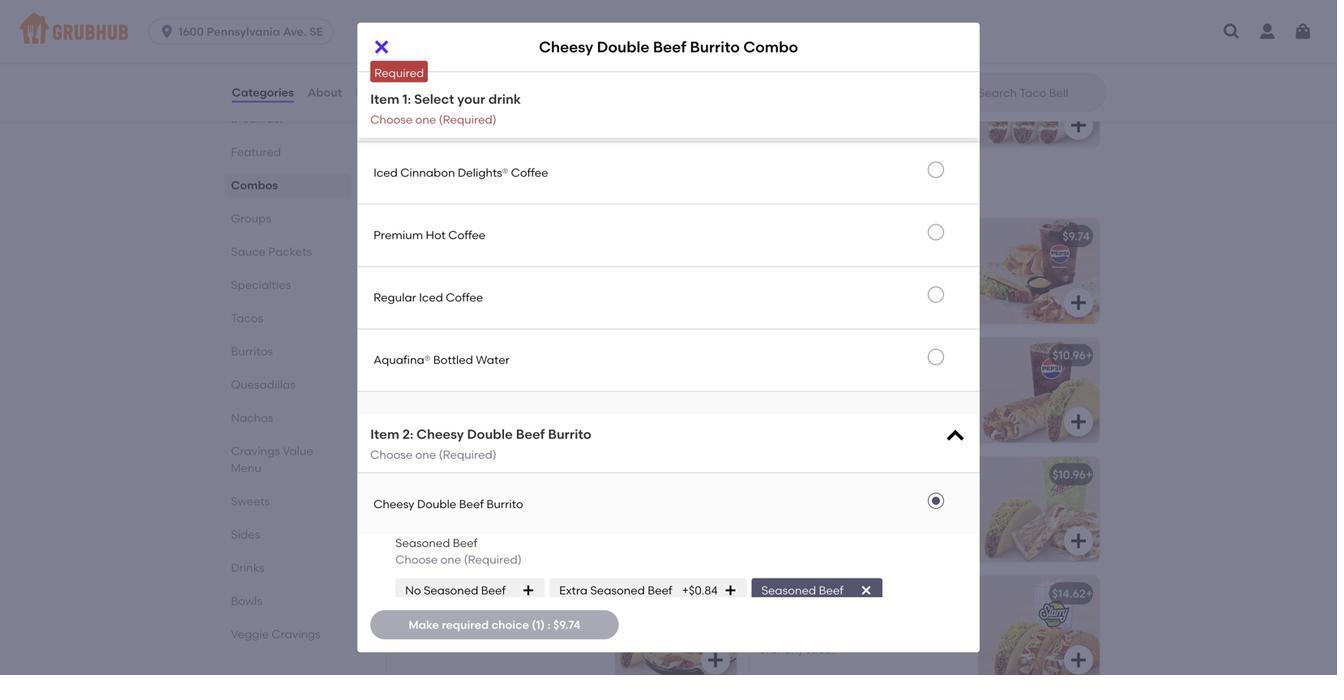 Task type: locate. For each thing, give the bounding box(es) containing it.
2 pack from the left
[[900, 52, 928, 66]]

0 horizontal spatial tacos
[[231, 311, 263, 325]]

grilled up includes a steak grilled cheese burrito, a crunchy taco, and a large fountain drink.
[[794, 349, 832, 363]]

seasoned up required
[[424, 584, 479, 598]]

nachos down 'quesadillas'
[[231, 411, 273, 425]]

taco, inside includes a cheesy double beef burrito, a double stacked taco, chips & nacho cheese sauce, and a large fountain drink.
[[902, 269, 932, 283]]

tacos down supreme soft taco party pack at the right of page
[[846, 75, 878, 89]]

0 vertical spatial choice
[[423, 75, 460, 89]]

pack up "supreme®."
[[900, 52, 928, 66]]

0 vertical spatial item
[[371, 91, 400, 107]]

served for served with large drink, chicken quesadilla, regular crunchy taco.
[[760, 491, 798, 505]]

0 vertical spatial cheesy double beef burrito combo
[[539, 38, 799, 56]]

0 vertical spatial drink,
[[857, 491, 888, 505]]

item left the 2:
[[371, 426, 400, 442]]

0 horizontal spatial crunchy
[[396, 627, 441, 640]]

2 $10.96 + from the top
[[1053, 468, 1093, 482]]

tacos up burritos
[[231, 311, 263, 325]]

coffee up chicken chalupa deluxe box
[[446, 291, 483, 305]]

hot cinnabon delights® coffee
[[374, 103, 544, 117]]

drink. down supreme®,
[[476, 524, 506, 538]]

mexican
[[396, 468, 444, 482], [469, 491, 515, 505]]

2 vertical spatial tacos
[[446, 507, 478, 521]]

1 horizontal spatial party
[[867, 52, 897, 66]]

2 vertical spatial (required)
[[464, 553, 522, 567]]

packets
[[268, 245, 312, 259]]

burrito down "mexican pizza combo" at the bottom of the page
[[487, 497, 523, 511]]

your
[[458, 91, 486, 107]]

the
[[503, 75, 521, 89]]

cinnabon inside button
[[401, 166, 455, 180]]

+ for includes one mexican pizza, two crunchy tacos supreme®, and a large fountain drink.
[[723, 468, 730, 482]]

1 horizontal spatial taco.
[[912, 507, 940, 521]]

1 vertical spatial $10.96 +
[[1053, 468, 1093, 482]]

1 vertical spatial item
[[371, 426, 400, 442]]

&
[[551, 285, 559, 299], [792, 285, 800, 299], [428, 421, 437, 435]]

drink. up chicken quesadilla combo
[[808, 405, 839, 418]]

nacho inside includes a cheesy double beef burrito, a double stacked taco, chips & nacho cheese sauce, and a large fountain drink.
[[803, 285, 840, 299]]

enchilada up includes a chicken enchilada burrito, a chalupa supreme, a double stacked taco, chips & nacho cheese sauce, and a large fountain drink.
[[445, 230, 501, 243]]

1 $10.96 from the top
[[1053, 349, 1086, 363]]

2 $10.96 from the top
[[1053, 468, 1086, 482]]

drink left (1)
[[504, 610, 532, 624]]

choice up select
[[423, 75, 460, 89]]

0 vertical spatial steak
[[760, 349, 792, 363]]

cinnabon for hot
[[396, 103, 451, 117]]

beef inside includes a cheesy double beef burrito, a double stacked taco, chips & nacho cheese sauce, and a large fountain drink.
[[904, 253, 929, 266]]

cravings inside cravings value menu
[[231, 444, 280, 458]]

nachos
[[231, 411, 273, 425], [396, 587, 439, 601]]

0 horizontal spatial taco.
[[807, 643, 835, 657]]

hot
[[374, 103, 394, 117], [426, 228, 446, 242]]

of
[[463, 75, 474, 89], [490, 75, 501, 89]]

drink
[[489, 91, 521, 107], [504, 610, 532, 624]]

chicken down 2 chicken chalupas supreme combo
[[878, 610, 923, 624]]

double inside cheesy double beef burrito button
[[417, 497, 457, 511]]

1 vertical spatial $9.74
[[554, 618, 581, 632]]

2 vertical spatial taco,
[[861, 388, 891, 402]]

drink, for crunchy
[[857, 491, 888, 505]]

1 vertical spatial (required)
[[439, 448, 497, 462]]

2 vertical spatial crunchy
[[396, 507, 443, 521]]

soft down supreme soft taco party pack at the right of page
[[821, 75, 843, 89]]

tacos up seasoned beef choose one (required)
[[446, 507, 478, 521]]

2 horizontal spatial chips
[[760, 285, 789, 299]]

delights® for hot cinnabon delights® coffee
[[454, 103, 504, 117]]

cheesy double beef burrito combo up includes a cheesy double beef burrito, a double stacked taco, chips & nacho cheese sauce, and a large fountain drink.
[[760, 230, 956, 243]]

nachos for nachos
[[231, 411, 273, 425]]

(required) inside the item 1: select your drink choose one (required)
[[439, 113, 497, 127]]

soft
[[812, 52, 835, 66], [821, 75, 843, 89], [496, 91, 518, 105]]

item inside the item 1: select your drink choose one (required)
[[371, 91, 400, 107]]

drink for your
[[489, 91, 521, 107]]

choose inside item 2: cheesy double beef burrito choose one (required)
[[371, 448, 413, 462]]

veggie cravings
[[231, 628, 321, 641]]

mexican up supreme®,
[[469, 491, 515, 505]]

+ for served with large drink, chicken quesadilla, regular crunchy taco.
[[1086, 468, 1093, 482]]

1 vertical spatial tacos
[[231, 311, 263, 325]]

beef inside item 2: cheesy double beef burrito choose one (required)
[[516, 426, 545, 442]]

2 vertical spatial choose
[[396, 553, 438, 567]]

stacked
[[854, 269, 899, 283], [438, 285, 484, 299]]

chips inside includes a chalupa supreme® with chicken, a beefy 5-layer burrito, a nacho cheese doritos® locos tacos, chips & nacho cheese sauce and a medium fountain drink.
[[396, 421, 426, 435]]

0 horizontal spatial stacked
[[438, 285, 484, 299]]

0 horizontal spatial $32.92
[[693, 52, 727, 66]]

doritos®
[[481, 405, 526, 418]]

with
[[565, 372, 588, 385], [800, 491, 823, 505], [437, 610, 460, 624], [800, 610, 823, 624]]

sauce,
[[887, 285, 923, 299], [441, 302, 477, 316]]

0 vertical spatial hot
[[374, 103, 394, 117]]

fountain inside includes a steak grilled cheese burrito, a crunchy taco, and a large fountain drink.
[[760, 405, 806, 418]]

1 vertical spatial taco,
[[486, 285, 516, 299]]

chicken enchilada burrito combo image
[[615, 219, 737, 324]]

0 horizontal spatial supreme
[[396, 52, 446, 66]]

drink. down regular
[[396, 318, 427, 332]]

2 horizontal spatial tacos
[[846, 75, 878, 89]]

(required) inside item 2: cheesy double beef burrito choose one (required)
[[439, 448, 497, 462]]

1 vertical spatial taco.
[[807, 643, 835, 657]]

burrito down tacos,
[[548, 426, 592, 442]]

large inside served with large drink, chicken quesadilla, regular crunchy taco.
[[826, 491, 855, 505]]

seasoned down cheesy double beef burrito
[[396, 536, 450, 550]]

$13.40
[[689, 468, 723, 482]]

pennsylvania
[[207, 25, 280, 39]]

soft up includes 12 soft tacos supreme®.
[[812, 52, 835, 66]]

supreme taco party pack image
[[615, 41, 737, 146]]

burrito, inside includes a steak grilled cheese burrito, a crunchy taco, and a large fountain drink.
[[760, 388, 799, 402]]

supreme up includes 12 soft tacos supreme®.
[[760, 52, 809, 66]]

includes inside includes one mexican pizza, two crunchy tacos supreme®, and a large fountain drink.
[[396, 491, 442, 505]]

a inside includes one mexican pizza, two crunchy tacos supreme®, and a large fountain drink.
[[567, 507, 574, 521]]

1 vertical spatial drink
[[504, 610, 532, 624]]

drink,
[[857, 491, 888, 505], [836, 610, 867, 624]]

1 horizontal spatial crunchy
[[760, 643, 804, 657]]

taco down following
[[521, 91, 548, 105]]

supreme right chalupas in the bottom right of the page
[[874, 587, 924, 601]]

sauce, up "steak grilled cheese burrito combo"
[[887, 285, 923, 299]]

chicken up the regular iced coffee
[[396, 230, 442, 243]]

svg image for includes 12 soft tacos supreme®.
[[1069, 116, 1089, 135]]

includes inside includes a chicken enchilada burrito, a chalupa supreme, a double stacked taco, chips & nacho cheese sauce, and a large fountain drink.
[[396, 253, 442, 266]]

1 horizontal spatial steak
[[819, 372, 850, 385]]

1 horizontal spatial supreme
[[760, 52, 809, 66]]

2 $32.92 from the left
[[1056, 52, 1090, 66]]

with inside served with large drink, chicken quesadilla, regular crunchy taco.
[[800, 491, 823, 505]]

and inside includes a chicken enchilada burrito, a chalupa supreme, a double stacked taco, chips & nacho cheese sauce, and a large fountain drink.
[[480, 302, 502, 316]]

1 vertical spatial stacked
[[438, 285, 484, 299]]

1 vertical spatial enchilada
[[503, 253, 558, 266]]

hot inside button
[[426, 228, 446, 242]]

1 horizontal spatial $32.92
[[1056, 52, 1090, 66]]

0 horizontal spatial enchilada
[[445, 230, 501, 243]]

includes inside includes a steak grilled cheese burrito, a crunchy taco, and a large fountain drink.
[[760, 372, 806, 385]]

sauce
[[231, 245, 266, 259]]

stacked inside includes a cheesy double beef burrito, a double stacked taco, chips & nacho cheese sauce, and a large fountain drink.
[[854, 269, 899, 283]]

0 horizontal spatial 2
[[760, 587, 766, 601]]

burrito up supreme,
[[504, 230, 541, 243]]

cinnabon inside button
[[396, 103, 451, 117]]

item left 1:
[[371, 91, 400, 107]]

2 item from the top
[[371, 426, 400, 442]]

beef
[[653, 38, 687, 56], [846, 230, 871, 243], [904, 253, 929, 266], [516, 426, 545, 442], [459, 497, 484, 511], [453, 536, 478, 550], [481, 584, 506, 598], [648, 584, 673, 598], [819, 584, 844, 598]]

steak grilled cheese burrito combo image
[[979, 338, 1100, 443]]

1 vertical spatial iced
[[419, 291, 443, 305]]

burrito down taco party pack image
[[690, 38, 740, 56]]

chicken quesadilla combo image
[[979, 457, 1100, 562]]

chicken inside served with a drink, 2 chicken chalupa supremes, and a regular crunchy taco.
[[878, 610, 923, 624]]

drink inside 'served with a large drink and a crunchy taco supreme.'
[[504, 610, 532, 624]]

with up tacos,
[[565, 372, 588, 385]]

sauce, inside includes a chicken enchilada burrito, a chalupa supreme, a double stacked taco, chips & nacho cheese sauce, and a large fountain drink.
[[441, 302, 477, 316]]

nacho inside includes a chicken enchilada burrito, a chalupa supreme, a double stacked taco, chips & nacho cheese sauce, and a large fountain drink.
[[562, 285, 599, 299]]

0 vertical spatial sauce,
[[887, 285, 923, 299]]

with up quesadilla,
[[800, 491, 823, 505]]

with inside 'served with a large drink and a crunchy taco supreme.'
[[437, 610, 460, 624]]

drink, left chicken
[[857, 491, 888, 505]]

burrito,
[[396, 269, 436, 283], [760, 269, 799, 283], [533, 388, 573, 402], [760, 388, 799, 402]]

soft taco party pack image
[[979, 0, 1100, 27]]

one down select
[[416, 113, 436, 127]]

(required) up the bellgrande®
[[464, 553, 522, 567]]

iced cinnabon delights® coffee button
[[358, 142, 980, 204]]

nachos bellgrande® combo image
[[615, 576, 737, 675]]

0 vertical spatial $9.74
[[1063, 230, 1090, 243]]

1 horizontal spatial 12
[[808, 75, 819, 89]]

$10.96 + for served with large drink, chicken quesadilla, regular crunchy taco.
[[1053, 468, 1093, 482]]

1 vertical spatial cheesy double beef burrito combo
[[760, 230, 956, 243]]

1 horizontal spatial sauce,
[[887, 285, 923, 299]]

12
[[477, 75, 487, 89], [808, 75, 819, 89]]

1 vertical spatial regular
[[906, 627, 945, 640]]

cheese up "steak grilled cheese burrito combo"
[[843, 285, 885, 299]]

taco right the brisk®
[[449, 52, 476, 66]]

hot down reviews
[[374, 103, 394, 117]]

chips inside includes a chicken enchilada burrito, a chalupa supreme, a double stacked taco, chips & nacho cheese sauce, and a large fountain drink.
[[519, 285, 548, 299]]

includes inside includes a cheesy double beef burrito, a double stacked taco, chips & nacho cheese sauce, and a large fountain drink.
[[760, 253, 806, 266]]

mexican pizza combo image
[[615, 457, 737, 562]]

0 vertical spatial (required)
[[439, 113, 497, 127]]

drink. inside includes one mexican pizza, two crunchy tacos supreme®, and a large fountain drink.
[[476, 524, 506, 538]]

2 horizontal spatial &
[[792, 285, 800, 299]]

served inside served with large drink, chicken quesadilla, regular crunchy taco.
[[760, 491, 798, 505]]

served inside 'served with a large drink and a crunchy taco supreme.'
[[396, 610, 434, 624]]

served up quesadilla,
[[760, 491, 798, 505]]

choose down the 2:
[[371, 448, 413, 462]]

hot inside button
[[374, 103, 394, 117]]

1 horizontal spatial taco,
[[861, 388, 891, 402]]

reviews
[[356, 85, 401, 99]]

one up "mexican pizza combo" at the bottom of the page
[[416, 448, 436, 462]]

chalupa inside includes a chicken enchilada burrito, a chalupa supreme, a double stacked taco, chips & nacho cheese sauce, and a large fountain drink.
[[449, 269, 497, 283]]

cheesy inside includes a cheesy double beef burrito, a double stacked taco, chips & nacho cheese sauce, and a large fountain drink.
[[819, 253, 859, 266]]

delights®
[[454, 103, 504, 117], [458, 166, 509, 180]]

nachos bellgrande® combo
[[396, 587, 555, 601]]

0 vertical spatial crunchy
[[433, 91, 480, 105]]

drink down the
[[489, 91, 521, 107]]

of left the
[[490, 75, 501, 89]]

Search Taco Bell search field
[[977, 85, 1101, 101]]

1 vertical spatial crunchy
[[396, 627, 441, 640]]

0 horizontal spatial of
[[463, 75, 474, 89]]

quesadillas
[[231, 378, 296, 392]]

12 up or
[[477, 75, 487, 89]]

double inside includes a chicken enchilada burrito, a chalupa supreme, a double stacked taco, chips & nacho cheese sauce, and a large fountain drink.
[[396, 285, 436, 299]]

+
[[1086, 349, 1093, 363], [723, 468, 730, 482], [1086, 468, 1093, 482], [723, 587, 730, 601], [1086, 587, 1093, 601]]

drink, up supremes,
[[836, 610, 867, 624]]

of up your on the top left
[[463, 75, 474, 89]]

chicken chalupa deluxe box image
[[615, 338, 737, 443]]

drink. inside includes a steak grilled cheese burrito, a crunchy taco, and a large fountain drink.
[[808, 405, 839, 418]]

1 horizontal spatial chips
[[519, 285, 548, 299]]

0 vertical spatial taco,
[[902, 269, 932, 283]]

delights® inside button
[[458, 166, 509, 180]]

0 horizontal spatial sauce,
[[441, 302, 477, 316]]

coffee down the
[[507, 103, 544, 117]]

2 vertical spatial crunchy
[[760, 643, 804, 657]]

0 vertical spatial enchilada
[[445, 230, 501, 243]]

aquafina® bottled water button
[[358, 329, 980, 391]]

$10.96
[[1053, 349, 1086, 363], [1053, 468, 1086, 482]]

cheesy
[[539, 38, 594, 56], [760, 230, 801, 243], [819, 253, 859, 266], [417, 426, 464, 442], [374, 497, 415, 511]]

chicken down chicken enchilada burrito combo
[[455, 253, 500, 266]]

1 vertical spatial $10.96
[[1053, 468, 1086, 482]]

soft down the
[[496, 91, 518, 105]]

drink for large
[[504, 610, 532, 624]]

1 vertical spatial 2
[[869, 610, 876, 624]]

extra
[[560, 584, 588, 598]]

item for item 2: cheesy double beef burrito
[[371, 426, 400, 442]]

served
[[760, 491, 798, 505], [396, 610, 434, 624], [760, 610, 798, 624]]

iced
[[374, 166, 398, 180], [419, 291, 443, 305]]

& inside includes a chalupa supreme® with chicken, a beefy 5-layer burrito, a nacho cheese doritos® locos tacos, chips & nacho cheese sauce and a medium fountain drink.
[[428, 421, 437, 435]]

iced cinnabon delights® coffee
[[374, 166, 549, 180]]

party up the
[[479, 52, 509, 66]]

1 vertical spatial nachos
[[396, 587, 439, 601]]

svg image for includes one mexican pizza, two crunchy tacos supreme®, and a large fountain drink.
[[706, 532, 726, 551]]

layer
[[500, 388, 531, 402]]

taco inside the your choice of 12 of the following tacos: crunchy or soft taco supremes®.
[[521, 91, 548, 105]]

nachos up make
[[396, 587, 439, 601]]

choice
[[423, 75, 460, 89], [492, 618, 529, 632]]

hot right premium
[[426, 228, 446, 242]]

sweets
[[231, 495, 270, 508]]

seasoned inside seasoned beef choose one (required)
[[396, 536, 450, 550]]

1 horizontal spatial $9.74
[[1063, 230, 1090, 243]]

regular inside served with large drink, chicken quesadilla, regular crunchy taco.
[[822, 507, 862, 521]]

0 horizontal spatial taco,
[[486, 285, 516, 299]]

one up no seasoned beef
[[441, 553, 461, 567]]

0 vertical spatial crunchy
[[865, 507, 909, 521]]

regular
[[822, 507, 862, 521], [906, 627, 945, 640]]

cravings up menu
[[231, 444, 280, 458]]

0 vertical spatial drink
[[489, 91, 521, 107]]

choose up no
[[396, 553, 438, 567]]

0 vertical spatial grilled
[[794, 349, 832, 363]]

mexican inside includes one mexican pizza, two crunchy tacos supreme®, and a large fountain drink.
[[469, 491, 515, 505]]

regular down 'quesadilla'
[[822, 507, 862, 521]]

chalupa inside includes a chalupa supreme® with chicken, a beefy 5-layer burrito, a nacho cheese doritos® locos tacos, chips & nacho cheese sauce and a medium fountain drink.
[[455, 372, 503, 385]]

mexican down medium
[[396, 468, 444, 482]]

1 12 from the left
[[477, 75, 487, 89]]

one down "mexican pizza combo" at the bottom of the page
[[445, 491, 466, 505]]

2
[[760, 587, 766, 601], [869, 610, 876, 624]]

0 horizontal spatial iced
[[374, 166, 398, 180]]

0 horizontal spatial party
[[479, 52, 509, 66]]

0 vertical spatial $10.96
[[1053, 349, 1086, 363]]

0 horizontal spatial hot
[[374, 103, 394, 117]]

2 horizontal spatial crunchy
[[865, 507, 909, 521]]

1 horizontal spatial iced
[[419, 291, 443, 305]]

1 vertical spatial choose
[[371, 448, 413, 462]]

2 horizontal spatial taco,
[[902, 269, 932, 283]]

crunchy inside includes a steak grilled cheese burrito, a crunchy taco, and a large fountain drink.
[[812, 388, 859, 402]]

coffee
[[507, 103, 544, 117], [511, 166, 549, 180], [449, 228, 486, 242], [446, 291, 483, 305]]

hot cinnabon delights® coffee button
[[358, 80, 980, 141]]

iced up premium
[[374, 166, 398, 180]]

mango
[[443, 41, 482, 55]]

0 vertical spatial cinnabon
[[396, 103, 451, 117]]

chicken
[[396, 230, 442, 243], [455, 253, 500, 266], [396, 349, 442, 363], [760, 468, 805, 482], [769, 587, 815, 601], [878, 610, 923, 624]]

item inside item 2: cheesy double beef burrito choose one (required)
[[371, 426, 400, 442]]

2 vertical spatial soft
[[496, 91, 518, 105]]

specialties
[[231, 278, 291, 292]]

1 horizontal spatial regular
[[906, 627, 945, 640]]

supremes,
[[810, 627, 868, 640]]

se
[[310, 25, 323, 39]]

0 horizontal spatial mexican
[[396, 468, 444, 482]]

0 horizontal spatial choice
[[423, 75, 460, 89]]

make
[[409, 618, 439, 632]]

0 vertical spatial tacos
[[846, 75, 878, 89]]

with inside served with a drink, 2 chicken chalupa supremes, and a regular crunchy taco.
[[800, 610, 823, 624]]

large inside 'served with a large drink and a crunchy taco supreme.'
[[473, 610, 502, 624]]

regular down 2 chicken chalupas supreme combo
[[906, 627, 945, 640]]

cinnabon
[[396, 103, 451, 117], [401, 166, 455, 180]]

svg image
[[159, 24, 175, 40], [1069, 116, 1089, 135], [1069, 293, 1089, 313], [1069, 412, 1089, 432], [706, 532, 726, 551], [860, 584, 873, 597]]

cravings right veggie
[[272, 628, 321, 641]]

taco. down chicken
[[912, 507, 940, 521]]

brisk®
[[408, 41, 440, 55]]

seasoned
[[396, 536, 450, 550], [424, 584, 479, 598], [591, 584, 645, 598], [762, 584, 817, 598]]

one inside seasoned beef choose one (required)
[[441, 553, 461, 567]]

2 down 2 chicken chalupas supreme combo
[[869, 610, 876, 624]]

drink. inside includes a cheesy double beef burrito, a double stacked taco, chips & nacho cheese sauce, and a large fountain drink.
[[839, 302, 870, 316]]

sauce, up chicken chalupa deluxe box
[[441, 302, 477, 316]]

1 vertical spatial mexican
[[469, 491, 515, 505]]

cheese down "steak grilled cheese burrito combo"
[[891, 372, 933, 385]]

drink. down doritos®
[[494, 438, 524, 451]]

cheese down doritos®
[[479, 421, 521, 435]]

choose down 1:
[[371, 113, 413, 127]]

includes a chalupa supreme® with chicken, a beefy 5-layer burrito, a nacho cheese doritos® locos tacos, chips & nacho cheese sauce and a medium fountain drink.
[[396, 372, 599, 451]]

(required) down your on the top left
[[439, 113, 497, 127]]

drink inside the item 1: select your drink choose one (required)
[[489, 91, 521, 107]]

taco. inside served with a drink, 2 chicken chalupa supremes, and a regular crunchy taco.
[[807, 643, 835, 657]]

2 horizontal spatial supreme
[[874, 587, 924, 601]]

crunchy down chicken
[[865, 507, 909, 521]]

1 horizontal spatial tacos
[[446, 507, 478, 521]]

0 vertical spatial $10.96 +
[[1053, 349, 1093, 363]]

with inside includes a chalupa supreme® with chicken, a beefy 5-layer burrito, a nacho cheese doritos® locos tacos, chips & nacho cheese sauce and a medium fountain drink.
[[565, 372, 588, 385]]

supreme up required
[[396, 52, 446, 66]]

cheese up includes a steak grilled cheese burrito, a crunchy taco, and a large fountain drink.
[[834, 349, 876, 363]]

grilled down "steak grilled cheese burrito combo"
[[853, 372, 889, 385]]

crunchy inside served with large drink, chicken quesadilla, regular crunchy taco.
[[865, 507, 909, 521]]

with up taco
[[437, 610, 460, 624]]

enchilada up supreme,
[[503, 253, 558, 266]]

served down seasoned beef
[[760, 610, 798, 624]]

1 horizontal spatial hot
[[426, 228, 446, 242]]

chalupa inside served with a drink, 2 chicken chalupa supremes, and a regular crunchy taco.
[[760, 627, 808, 640]]

taco up includes 12 soft tacos supreme®.
[[837, 52, 864, 66]]

0 horizontal spatial nachos
[[231, 411, 273, 425]]

served with a large drink and a crunchy taco supreme.
[[396, 610, 566, 640]]

iced right regular
[[419, 291, 443, 305]]

bottled
[[433, 353, 473, 367]]

0 vertical spatial stacked
[[854, 269, 899, 283]]

cheesy double beef burrito combo down taco party pack image
[[539, 38, 799, 56]]

tacos:
[[396, 91, 430, 105]]

1 vertical spatial grilled
[[853, 372, 889, 385]]

breakfast
[[231, 112, 283, 126]]

includes for includes one mexican pizza, two crunchy tacos supreme®, and a large fountain drink.
[[396, 491, 442, 505]]

with down seasoned beef
[[800, 610, 823, 624]]

includes one mexican pizza, two crunchy tacos supreme®, and a large fountain drink.
[[396, 491, 574, 538]]

one inside includes one mexican pizza, two crunchy tacos supreme®, and a large fountain drink.
[[445, 491, 466, 505]]

(required) up pizza
[[439, 448, 497, 462]]

select
[[414, 91, 454, 107]]

1 $10.96 + from the top
[[1053, 349, 1093, 363]]

includes inside includes a chalupa supreme® with chicken, a beefy 5-layer burrito, a nacho cheese doritos® locos tacos, chips & nacho cheese sauce and a medium fountain drink.
[[396, 372, 442, 385]]

crunchy down seasoned beef
[[760, 643, 804, 657]]

0 horizontal spatial $9.74
[[554, 618, 581, 632]]

$9.74
[[1063, 230, 1090, 243], [554, 618, 581, 632]]

1 vertical spatial choice
[[492, 618, 529, 632]]

supreme
[[396, 52, 446, 66], [760, 52, 809, 66], [874, 587, 924, 601]]

taco,
[[902, 269, 932, 283], [486, 285, 516, 299], [861, 388, 891, 402]]

includes for includes a cheesy double beef burrito, a double stacked taco, chips & nacho cheese sauce, and a large fountain drink.
[[760, 253, 806, 266]]

0 vertical spatial regular
[[822, 507, 862, 521]]

$32.92 down taco party pack image
[[693, 52, 727, 66]]

1 item from the top
[[371, 91, 400, 107]]

$10.96 + for includes a steak grilled cheese burrito, a crunchy taco, and a large fountain drink.
[[1053, 349, 1093, 363]]

12 down supreme soft taco party pack at the right of page
[[808, 75, 819, 89]]

served down no
[[396, 610, 434, 624]]

grilled inside includes a steak grilled cheese burrito, a crunchy taco, and a large fountain drink.
[[853, 372, 889, 385]]

taco
[[449, 52, 476, 66], [837, 52, 864, 66], [521, 91, 548, 105]]

with for chicken quesadilla combo
[[800, 491, 823, 505]]

and
[[926, 285, 948, 299], [480, 302, 502, 316], [894, 388, 916, 402], [560, 421, 582, 435], [542, 507, 564, 521], [534, 610, 556, 624], [871, 627, 893, 640]]

2 party from the left
[[867, 52, 897, 66]]

1 vertical spatial steak
[[819, 372, 850, 385]]

0 horizontal spatial grilled
[[794, 349, 832, 363]]

svg image
[[1223, 22, 1242, 41], [1294, 22, 1313, 41], [372, 37, 392, 57], [706, 412, 726, 432], [945, 425, 967, 448], [1069, 532, 1089, 551], [522, 584, 535, 597], [725, 584, 738, 597], [706, 651, 726, 670], [1069, 651, 1089, 670]]

1600
[[178, 25, 204, 39]]

large inside includes a steak grilled cheese burrito, a crunchy taco, and a large fountain drink.
[[929, 388, 957, 402]]

1 vertical spatial sauce,
[[441, 302, 477, 316]]

1 $32.92 from the left
[[693, 52, 727, 66]]

make required choice (1) : $9.74
[[409, 618, 581, 632]]

(required) inside seasoned beef choose one (required)
[[464, 553, 522, 567]]

& inside includes a chicken enchilada burrito, a chalupa supreme, a double stacked taco, chips & nacho cheese sauce, and a large fountain drink.
[[551, 285, 559, 299]]

taco. down supremes,
[[807, 643, 835, 657]]

served inside served with a drink, 2 chicken chalupa supremes, and a regular crunchy taco.
[[760, 610, 798, 624]]

double
[[597, 38, 650, 56], [804, 230, 843, 243], [862, 253, 901, 266], [812, 269, 851, 283], [396, 285, 436, 299], [467, 426, 513, 442], [417, 497, 457, 511]]

0 horizontal spatial &
[[428, 421, 437, 435]]

includes a cheesy double beef burrito, a double stacked taco, chips & nacho cheese sauce, and a large fountain drink.
[[760, 253, 958, 316]]

and inside includes a cheesy double beef burrito, a double stacked taco, chips & nacho cheese sauce, and a large fountain drink.
[[926, 285, 948, 299]]

crunchy left taco
[[396, 627, 441, 640]]

2 right $11.33 +
[[760, 587, 766, 601]]

burrito
[[690, 38, 740, 56], [504, 230, 541, 243], [874, 230, 912, 243], [879, 349, 917, 363], [548, 426, 592, 442], [487, 497, 523, 511]]

delights® inside button
[[454, 103, 504, 117]]

party up "supreme®."
[[867, 52, 897, 66]]

following
[[524, 75, 573, 89]]

1:
[[403, 91, 411, 107]]

$32.92 up search taco bell search field
[[1056, 52, 1090, 66]]

taco.
[[912, 507, 940, 521], [807, 643, 835, 657]]



Task type: vqa. For each thing, say whether or not it's contained in the screenshot.
choice to the bottom
yes



Task type: describe. For each thing, give the bounding box(es) containing it.
regular iced coffee button
[[358, 267, 980, 329]]

value
[[283, 444, 313, 458]]

+ for includes a steak grilled cheese burrito, a crunchy taco, and a large fountain drink.
[[1086, 349, 1093, 363]]

seasoned right extra
[[591, 584, 645, 598]]

0 vertical spatial mexican
[[396, 468, 444, 482]]

cravings value menu
[[231, 444, 313, 475]]

and inside served with a drink, 2 chicken chalupa supremes, and a regular crunchy taco.
[[871, 627, 893, 640]]

your choice of 12 of the following tacos: crunchy or soft taco supremes®.
[[396, 75, 573, 122]]

coffee down iced cinnabon delights® coffee
[[449, 228, 486, 242]]

two
[[551, 491, 571, 505]]

crunchy inside the your choice of 12 of the following tacos: crunchy or soft taco supremes®.
[[433, 91, 480, 105]]

served with a drink, 2 chicken chalupa supremes, and a regular crunchy taco.
[[760, 610, 945, 657]]

fiesta
[[484, 41, 517, 55]]

sauce packets
[[231, 245, 312, 259]]

supreme®
[[506, 372, 562, 385]]

cheese inside includes a steak grilled cheese burrito, a crunchy taco, and a large fountain drink.
[[891, 372, 933, 385]]

1 horizontal spatial choice
[[492, 618, 529, 632]]

1600 pennsylvania ave. se button
[[148, 19, 340, 45]]

sides
[[231, 528, 260, 542]]

burrito up includes a steak grilled cheese burrito, a crunchy taco, and a large fountain drink.
[[879, 349, 917, 363]]

supreme®,
[[481, 507, 539, 521]]

1 vertical spatial cravings
[[272, 628, 321, 641]]

(1)
[[532, 618, 545, 632]]

featured
[[231, 145, 281, 159]]

served for served with a large drink and a crunchy taco supreme.
[[396, 610, 434, 624]]

burrito inside button
[[487, 497, 523, 511]]

large inside includes a cheesy double beef burrito, a double stacked taco, chips & nacho cheese sauce, and a large fountain drink.
[[760, 302, 788, 316]]

chicken inside includes a chicken enchilada burrito, a chalupa supreme, a double stacked taco, chips & nacho cheese sauce, and a large fountain drink.
[[455, 253, 500, 266]]

chalupas
[[817, 587, 871, 601]]

1 pack from the left
[[511, 52, 539, 66]]

cheesy double beef burrito combo image
[[979, 219, 1100, 324]]

taco, inside includes a chicken enchilada burrito, a chalupa supreme, a double stacked taco, chips & nacho cheese sauce, and a large fountain drink.
[[486, 285, 516, 299]]

+$0.84
[[682, 584, 718, 598]]

2:
[[403, 426, 414, 442]]

:
[[548, 618, 551, 632]]

$11.33 +
[[692, 587, 730, 601]]

choose inside seasoned beef choose one (required)
[[396, 553, 438, 567]]

burrito, inside includes a cheesy double beef burrito, a double stacked taco, chips & nacho cheese sauce, and a large fountain drink.
[[760, 269, 799, 283]]

coffee up chicken enchilada burrito combo
[[511, 166, 549, 180]]

includes for includes a chicken enchilada burrito, a chalupa supreme, a double stacked taco, chips & nacho cheese sauce, and a large fountain drink.
[[396, 253, 442, 266]]

chips inside includes a cheesy double beef burrito, a double stacked taco, chips & nacho cheese sauce, and a large fountain drink.
[[760, 285, 789, 299]]

0 horizontal spatial taco
[[449, 52, 476, 66]]

1600 pennsylvania ave. se
[[178, 25, 323, 39]]

burrito up includes a cheesy double beef burrito, a double stacked taco, chips & nacho cheese sauce, and a large fountain drink.
[[874, 230, 912, 243]]

drink, for supremes,
[[836, 610, 867, 624]]

svg image for includes a steak grilled cheese burrito, a crunchy taco, and a large fountain drink.
[[1069, 412, 1089, 432]]

served for served with a drink, 2 chicken chalupa supremes, and a regular crunchy taco.
[[760, 610, 798, 624]]

0 vertical spatial 2
[[760, 587, 766, 601]]

$10.96 for includes a steak grilled cheese burrito, a crunchy taco, and a large fountain drink.
[[1053, 349, 1086, 363]]

extra seasoned beef
[[560, 584, 673, 598]]

categories
[[232, 85, 294, 99]]

premium hot coffee
[[374, 228, 486, 242]]

1 party from the left
[[479, 52, 509, 66]]

chicken
[[890, 491, 933, 505]]

taco
[[444, 627, 469, 640]]

crunchy inside includes one mexican pizza, two crunchy tacos supreme®, and a large fountain drink.
[[396, 507, 443, 521]]

bellgrande®
[[442, 587, 511, 601]]

fountain inside includes a cheesy double beef burrito, a double stacked taco, chips & nacho cheese sauce, and a large fountain drink.
[[791, 302, 837, 316]]

beef inside button
[[459, 497, 484, 511]]

supreme for includes
[[760, 52, 809, 66]]

includes 12 soft tacos supreme®.
[[760, 75, 939, 89]]

$11.33
[[692, 587, 723, 601]]

nachos for nachos bellgrande® combo
[[396, 587, 439, 601]]

supremes®.
[[396, 108, 460, 122]]

regular
[[374, 291, 417, 305]]

& inside includes a cheesy double beef burrito, a double stacked taco, chips & nacho cheese sauce, and a large fountain drink.
[[792, 285, 800, 299]]

supreme for your
[[396, 52, 446, 66]]

cheese inside includes a cheesy double beef burrito, a double stacked taco, chips & nacho cheese sauce, and a large fountain drink.
[[843, 285, 885, 299]]

large inside includes one mexican pizza, two crunchy tacos supreme®, and a large fountain drink.
[[396, 524, 425, 538]]

quesadilla,
[[760, 507, 820, 521]]

and inside includes a steak grilled cheese burrito, a crunchy taco, and a large fountain drink.
[[894, 388, 916, 402]]

regular inside served with a drink, 2 chicken chalupa supremes, and a regular crunchy taco.
[[906, 627, 945, 640]]

categories button
[[231, 63, 295, 122]]

seasoned beef
[[762, 584, 844, 598]]

required
[[375, 66, 424, 80]]

coffee inside button
[[507, 103, 544, 117]]

veggie
[[231, 628, 269, 641]]

and inside includes one mexican pizza, two crunchy tacos supreme®, and a large fountain drink.
[[542, 507, 564, 521]]

one inside the item 1: select your drink choose one (required)
[[416, 113, 436, 127]]

chicken chalupa deluxe box
[[396, 349, 557, 363]]

burrito, inside includes a chalupa supreme® with chicken, a beefy 5-layer burrito, a nacho cheese doritos® locos tacos, chips & nacho cheese sauce and a medium fountain drink.
[[533, 388, 573, 402]]

and inside 'served with a large drink and a crunchy taco supreme.'
[[534, 610, 556, 624]]

steak grilled cheese burrito combo
[[760, 349, 961, 363]]

tacos inside includes one mexican pizza, two crunchy tacos supreme®, and a large fountain drink.
[[446, 507, 478, 521]]

item for item 1: select your drink
[[371, 91, 400, 107]]

2 inside served with a drink, 2 chicken chalupa supremes, and a regular crunchy taco.
[[869, 610, 876, 624]]

supreme,
[[500, 269, 552, 283]]

1 of from the left
[[463, 75, 474, 89]]

enchilada inside includes a chicken enchilada burrito, a chalupa supreme, a double stacked taco, chips & nacho cheese sauce, and a large fountain drink.
[[503, 253, 558, 266]]

box
[[536, 349, 557, 363]]

stacked inside includes a chicken enchilada burrito, a chalupa supreme, a double stacked taco, chips & nacho cheese sauce, and a large fountain drink.
[[438, 285, 484, 299]]

includes a chicken enchilada burrito, a chalupa supreme, a double stacked taco, chips & nacho cheese sauce, and a large fountain drink.
[[396, 253, 599, 332]]

0 vertical spatial iced
[[374, 166, 398, 180]]

$13.40 +
[[689, 468, 730, 482]]

0 vertical spatial soft
[[812, 52, 835, 66]]

cheesy double beef burrito button
[[358, 474, 980, 535]]

large inside includes a chicken enchilada burrito, a chalupa supreme, a double stacked taco, chips & nacho cheese sauce, and a large fountain drink.
[[515, 302, 543, 316]]

soft inside the your choice of 12 of the following tacos: crunchy or soft taco supremes®.
[[496, 91, 518, 105]]

seasoned beef choose one (required)
[[396, 536, 522, 567]]

$32.92 for includes 12 soft tacos supreme®.
[[1056, 52, 1090, 66]]

large brisk® mango fiesta
[[374, 41, 517, 55]]

crunchy inside served with a drink, 2 chicken chalupa supremes, and a regular crunchy taco.
[[760, 643, 804, 657]]

2 of from the left
[[490, 75, 501, 89]]

with for nachos bellgrande® combo
[[437, 610, 460, 624]]

medium
[[396, 438, 442, 451]]

bowls
[[231, 594, 262, 608]]

your
[[396, 75, 421, 89]]

delights® for iced cinnabon delights® coffee
[[458, 166, 509, 180]]

+ for served with a large drink and a crunchy taco supreme.
[[723, 587, 730, 601]]

chicken up chicken,
[[396, 349, 442, 363]]

svg image inside 1600 pennsylvania ave. se button
[[159, 24, 175, 40]]

mexican pizza combo
[[396, 468, 520, 482]]

no
[[405, 584, 421, 598]]

$10.96 for served with large drink, chicken quesadilla, regular crunchy taco.
[[1053, 468, 1086, 482]]

includes for includes 12 soft tacos supreme®.
[[760, 75, 806, 89]]

fountain inside includes a chalupa supreme® with chicken, a beefy 5-layer burrito, a nacho cheese doritos® locos tacos, chips & nacho cheese sauce and a medium fountain drink.
[[445, 438, 491, 451]]

taco party pack image
[[615, 0, 737, 27]]

drinks
[[231, 561, 265, 575]]

reviews button
[[355, 63, 402, 122]]

drink. inside includes a chalupa supreme® with chicken, a beefy 5-layer burrito, a nacho cheese doritos® locos tacos, chips & nacho cheese sauce and a medium fountain drink.
[[494, 438, 524, 451]]

chicken up quesadilla,
[[760, 468, 805, 482]]

includes for includes a steak grilled cheese burrito, a crunchy taco, and a large fountain drink.
[[760, 372, 806, 385]]

large brisk® mango fiesta button
[[358, 17, 980, 79]]

chicken enchilada burrito combo
[[396, 230, 586, 243]]

drink. inside includes a chicken enchilada burrito, a chalupa supreme, a double stacked taco, chips & nacho cheese sauce, and a large fountain drink.
[[396, 318, 427, 332]]

or
[[482, 91, 494, 105]]

$14.62
[[1053, 587, 1086, 601]]

2 12 from the left
[[808, 75, 819, 89]]

crunchy for taco
[[396, 627, 441, 640]]

includes for includes a chalupa supreme® with chicken, a beefy 5-layer burrito, a nacho cheese doritos® locos tacos, chips & nacho cheese sauce and a medium fountain drink.
[[396, 372, 442, 385]]

$32.92 for your choice of 12 of the following tacos: crunchy or soft taco supremes®.
[[693, 52, 727, 66]]

fountain inside includes a chicken enchilada burrito, a chalupa supreme, a double stacked taco, chips & nacho cheese sauce, and a large fountain drink.
[[546, 302, 592, 316]]

tacos,
[[563, 405, 599, 418]]

taco. inside served with large drink, chicken quesadilla, regular crunchy taco.
[[912, 507, 940, 521]]

item 1: select your drink choose one (required)
[[371, 91, 521, 127]]

cheese down beefy
[[436, 405, 478, 418]]

sauce, inside includes a cheesy double beef burrito, a double stacked taco, chips & nacho cheese sauce, and a large fountain drink.
[[887, 285, 923, 299]]

supreme taco party pack
[[396, 52, 539, 66]]

item 2: cheesy double beef burrito choose one (required)
[[371, 426, 592, 462]]

sauce
[[524, 421, 557, 435]]

burritos
[[231, 345, 273, 358]]

cheese inside includes a chicken enchilada burrito, a chalupa supreme, a double stacked taco, chips & nacho cheese sauce, and a large fountain drink.
[[396, 302, 438, 316]]

supreme®.
[[881, 75, 939, 89]]

combos
[[231, 178, 278, 192]]

burrito, inside includes a chicken enchilada burrito, a chalupa supreme, a double stacked taco, chips & nacho cheese sauce, and a large fountain drink.
[[396, 269, 436, 283]]

supreme.
[[472, 627, 523, 640]]

pizza
[[446, 468, 475, 482]]

taco, inside includes a steak grilled cheese burrito, a crunchy taco, and a large fountain drink.
[[861, 388, 891, 402]]

double inside item 2: cheesy double beef burrito choose one (required)
[[467, 426, 513, 442]]

2 chicken chalupas supreme combo image
[[979, 576, 1100, 675]]

steak inside includes a steak grilled cheese burrito, a crunchy taco, and a large fountain drink.
[[819, 372, 850, 385]]

0 horizontal spatial steak
[[760, 349, 792, 363]]

with for 2 chicken chalupas supreme combo
[[800, 610, 823, 624]]

supreme soft taco party pack image
[[979, 41, 1100, 146]]

crunchy for taco.
[[865, 507, 909, 521]]

chicken left chalupas in the bottom right of the page
[[769, 587, 815, 601]]

one inside item 2: cheesy double beef burrito choose one (required)
[[416, 448, 436, 462]]

quesadilla
[[808, 468, 868, 482]]

choice inside the your choice of 12 of the following tacos: crunchy or soft taco supremes®.
[[423, 75, 460, 89]]

large
[[374, 41, 406, 55]]

locos
[[528, 405, 561, 418]]

includes a steak grilled cheese burrito, a crunchy taco, and a large fountain drink.
[[760, 372, 957, 418]]

svg image for includes a cheesy double beef burrito, a double stacked taco, chips & nacho cheese sauce, and a large fountain drink.
[[1069, 293, 1089, 313]]

fountain inside includes one mexican pizza, two crunchy tacos supreme®, and a large fountain drink.
[[428, 524, 474, 538]]

choose inside the item 1: select your drink choose one (required)
[[371, 113, 413, 127]]

cheesy inside button
[[374, 497, 415, 511]]

beef inside seasoned beef choose one (required)
[[453, 536, 478, 550]]

seasoned left chalupas in the bottom right of the page
[[762, 584, 817, 598]]

main navigation navigation
[[0, 0, 1338, 63]]

cheesy inside item 2: cheesy double beef burrito choose one (required)
[[417, 426, 464, 442]]

aquafina® bottled water
[[374, 353, 510, 367]]

chicken quesadilla combo
[[760, 468, 912, 482]]

deluxe
[[496, 349, 534, 363]]

groups
[[231, 212, 271, 225]]

1 vertical spatial soft
[[821, 75, 843, 89]]

2 horizontal spatial taco
[[837, 52, 864, 66]]

$14.62 +
[[1053, 587, 1093, 601]]

12 inside the your choice of 12 of the following tacos: crunchy or soft taco supremes®.
[[477, 75, 487, 89]]

served with large drink, chicken quesadilla, regular crunchy taco.
[[760, 491, 940, 521]]

cinnabon for iced
[[401, 166, 455, 180]]

5-
[[489, 388, 500, 402]]

and inside includes a chalupa supreme® with chicken, a beefy 5-layer burrito, a nacho cheese doritos® locos tacos, chips & nacho cheese sauce and a medium fountain drink.
[[560, 421, 582, 435]]

premium hot coffee button
[[358, 205, 980, 266]]

burrito inside item 2: cheesy double beef burrito choose one (required)
[[548, 426, 592, 442]]

+ for served with a drink, 2 chicken chalupa supremes, and a regular crunchy taco.
[[1086, 587, 1093, 601]]



